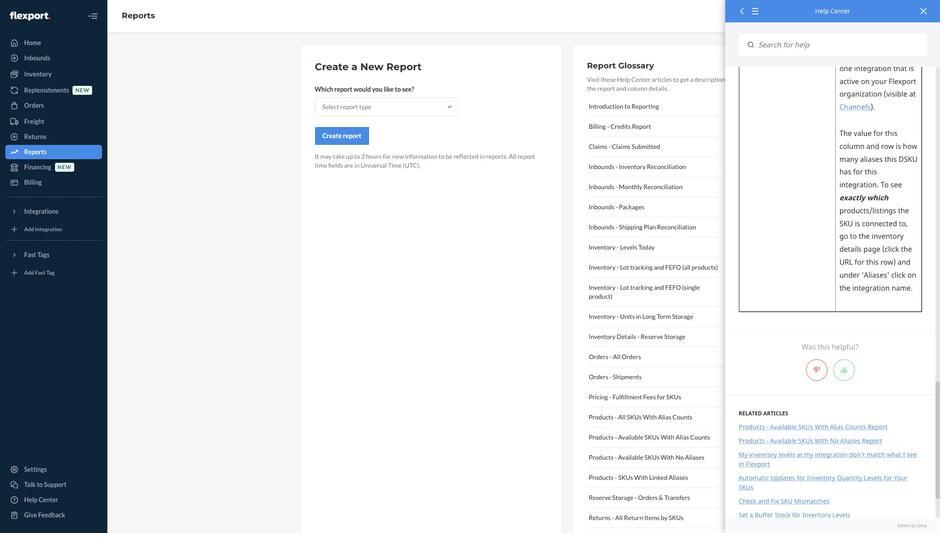Task type: locate. For each thing, give the bounding box(es) containing it.
1 vertical spatial reports
[[24, 148, 46, 156]]

tracking down inventory - lot tracking and fefo (all products)
[[630, 284, 653, 291]]

by
[[661, 514, 667, 522], [911, 522, 916, 529]]

elevio by dixa link
[[739, 522, 927, 529]]

with down products - all skus with alias counts button at the bottom right of page
[[661, 434, 674, 441]]

0 vertical spatial alias
[[658, 413, 671, 421]]

- left today
[[617, 243, 619, 251]]

create for create report
[[322, 132, 342, 140]]

to right talk
[[37, 481, 43, 489]]

inbounds inside button
[[589, 163, 614, 170]]

inventory for inventory - lot tracking and fefo (all products)
[[589, 264, 616, 271]]

inventory - units in long term storage button
[[587, 307, 733, 327]]

1 vertical spatial storage
[[664, 333, 685, 340]]

elevio
[[898, 522, 910, 529]]

all inside 'button'
[[615, 514, 623, 522]]

integrations
[[24, 208, 58, 215]]

orders - shipments button
[[587, 367, 733, 387]]

2 horizontal spatial alias
[[830, 423, 844, 431]]

available down products - all skus with alias counts
[[618, 434, 643, 441]]

2 fefo from the top
[[665, 284, 681, 291]]

report inside billing - credits report 'button'
[[632, 123, 651, 130]]

report inside visit these help center articles to get a description of the report and column details.
[[597, 85, 615, 92]]

0 horizontal spatial claims
[[589, 143, 607, 150]]

1 horizontal spatial reports
[[122, 11, 155, 21]]

inbounds - shipping plan reconciliation
[[589, 223, 696, 231]]

1 vertical spatial no
[[676, 454, 684, 461]]

freight
[[24, 118, 44, 125]]

available inside button
[[618, 434, 643, 441]]

a right set
[[750, 511, 753, 519]]

2 vertical spatial center
[[39, 496, 58, 504]]

in left long
[[636, 313, 641, 320]]

0 horizontal spatial reports
[[24, 148, 46, 156]]

- for products - available skus with no aliases report
[[766, 436, 769, 445]]

- down billing - credits report at the top right of the page
[[609, 143, 611, 150]]

1 vertical spatial new
[[392, 153, 404, 160]]

inventory down product)
[[589, 313, 616, 320]]

report up up
[[343, 132, 361, 140]]

1 horizontal spatial reports link
[[122, 11, 155, 21]]

new for replenishments
[[75, 87, 89, 94]]

orders inside button
[[589, 373, 608, 381]]

1 vertical spatial help center
[[24, 496, 58, 504]]

report right reports.
[[518, 153, 535, 160]]

skus up reserve storage - orders & transfers
[[618, 474, 633, 481]]

levels inside button
[[620, 243, 637, 251]]

fefo
[[665, 264, 681, 271], [665, 284, 681, 291]]

inbounds up inbounds - packages
[[589, 183, 614, 191]]

1 horizontal spatial no
[[830, 436, 839, 445]]

alias down products - all skus with alias counts button at the bottom right of page
[[676, 434, 689, 441]]

fast left tags
[[24, 251, 36, 259]]

0 vertical spatial tracking
[[630, 264, 653, 271]]

inbounds
[[24, 54, 50, 62], [589, 163, 614, 170], [589, 183, 614, 191], [589, 203, 614, 211], [589, 223, 614, 231]]

0 vertical spatial no
[[830, 436, 839, 445]]

1 lot from the top
[[620, 264, 629, 271]]

1 horizontal spatial a
[[690, 76, 693, 83]]

available up levels
[[770, 436, 797, 445]]

0 vertical spatial reconciliation
[[647, 163, 686, 170]]

2 horizontal spatial levels
[[864, 474, 882, 482]]

all up orders - shipments
[[613, 353, 620, 361]]

skus down transfers
[[669, 514, 684, 522]]

reserve up returns - all return items by skus
[[589, 494, 611, 502]]

no
[[830, 436, 839, 445], [676, 454, 684, 461]]

products inside button
[[589, 454, 614, 461]]

1 horizontal spatial levels
[[832, 511, 850, 519]]

0 vertical spatial new
[[75, 87, 89, 94]]

skus inside button
[[645, 454, 659, 461]]

0 horizontal spatial a
[[351, 61, 357, 73]]

fefo inside inventory - lot tracking and fefo (all products) button
[[665, 264, 681, 271]]

0 vertical spatial add
[[24, 226, 34, 233]]

tracking
[[630, 264, 653, 271], [630, 284, 653, 291]]

with down products - available skus with alias counts button
[[661, 454, 674, 461]]

related
[[739, 410, 762, 417]]

0 horizontal spatial help center
[[24, 496, 58, 504]]

2 vertical spatial storage
[[612, 494, 633, 502]]

in down "my"
[[739, 460, 744, 468]]

products for products - available skus with alias counts
[[589, 434, 614, 441]]

returns for returns
[[24, 133, 46, 140]]

- left credits
[[607, 123, 609, 130]]

column
[[627, 85, 648, 92]]

1 vertical spatial lot
[[620, 284, 629, 291]]

0 horizontal spatial center
[[39, 496, 58, 504]]

new up time
[[392, 153, 404, 160]]

help center link
[[5, 493, 102, 507]]

fields
[[328, 162, 343, 169]]

0 horizontal spatial billing
[[24, 179, 42, 186]]

aliases
[[840, 436, 860, 445], [685, 454, 704, 461], [669, 474, 688, 481]]

2 horizontal spatial a
[[750, 511, 753, 519]]

products for products - available skus with no aliases
[[589, 454, 614, 461]]

help
[[815, 7, 829, 15], [617, 76, 630, 83], [24, 496, 37, 504]]

counts for products - available skus with alias counts report
[[845, 423, 866, 431]]

1 vertical spatial add
[[24, 270, 34, 276]]

no inside products - available skus with no aliases button
[[676, 454, 684, 461]]

add down fast tags
[[24, 270, 34, 276]]

1 vertical spatial fefo
[[665, 284, 681, 291]]

no for products - available skus with no aliases
[[676, 454, 684, 461]]

0 vertical spatial billing
[[589, 123, 606, 130]]

mismatches
[[794, 497, 830, 505]]

0 horizontal spatial new
[[58, 164, 72, 171]]

claims - claims submitted button
[[587, 137, 733, 157]]

in inside my inventory levels at my integration don't match what i see in flexport
[[739, 460, 744, 468]]

tracking down today
[[630, 264, 653, 271]]

reconciliation down claims - claims submitted button on the top of page
[[647, 163, 686, 170]]

all for products
[[618, 413, 626, 421]]

in inside button
[[636, 313, 641, 320]]

0 vertical spatial reserve
[[641, 333, 663, 340]]

inventory for inventory - units in long term storage
[[589, 313, 616, 320]]

help center up search search field
[[815, 7, 850, 15]]

inventory up monthly
[[619, 163, 646, 170]]

- for returns - all return items by skus
[[612, 514, 614, 522]]

0 horizontal spatial returns
[[24, 133, 46, 140]]

billing down introduction
[[589, 123, 606, 130]]

fast left tag at the bottom left of page
[[35, 270, 45, 276]]

today
[[638, 243, 655, 251]]

0 horizontal spatial by
[[661, 514, 667, 522]]

orders up orders - shipments
[[589, 353, 608, 361]]

fefo inside inventory - lot tracking and fefo (single product)
[[665, 284, 681, 291]]

2 claims from the left
[[612, 143, 630, 150]]

0 vertical spatial counts
[[672, 413, 692, 421]]

- right 'pricing'
[[609, 393, 611, 401]]

select
[[322, 103, 339, 111]]

1 add from the top
[[24, 226, 34, 233]]

inventory up orders - all orders
[[589, 333, 616, 340]]

feedback
[[38, 511, 65, 519]]

and inside inventory - lot tracking and fefo (single product)
[[654, 284, 664, 291]]

see
[[907, 450, 917, 459]]

reflected
[[454, 153, 478, 160]]

2 horizontal spatial help
[[815, 7, 829, 15]]

inbounds for inbounds
[[24, 54, 50, 62]]

products for products - available skus with no aliases report
[[739, 436, 765, 445]]

skus down automatic
[[739, 483, 754, 492]]

- for orders - all orders
[[610, 353, 612, 361]]

orders up freight
[[24, 102, 44, 109]]

fefo for (single
[[665, 284, 681, 291]]

get
[[680, 76, 689, 83]]

settings link
[[5, 463, 102, 477]]

0 vertical spatial create
[[315, 61, 349, 73]]

new for financing
[[58, 164, 72, 171]]

0 vertical spatial articles
[[652, 76, 672, 83]]

all left "return"
[[615, 514, 623, 522]]

counts for products - all skus with alias counts
[[672, 413, 692, 421]]

inbounds for inbounds - inventory reconciliation
[[589, 163, 614, 170]]

to left 'reporting'
[[625, 102, 630, 110]]

orders for orders
[[24, 102, 44, 109]]

- left "return"
[[612, 514, 614, 522]]

&
[[659, 494, 663, 502]]

reconciliation inside button
[[647, 163, 686, 170]]

orders - all orders
[[589, 353, 641, 361]]

1 tracking from the top
[[630, 264, 653, 271]]

lot inside inventory - lot tracking and fefo (single product)
[[620, 284, 629, 291]]

may
[[320, 153, 332, 160]]

levels
[[779, 450, 795, 459]]

(all
[[682, 264, 690, 271]]

0 vertical spatial aliases
[[840, 436, 860, 445]]

2 lot from the top
[[620, 284, 629, 291]]

new up orders link
[[75, 87, 89, 94]]

2 vertical spatial alias
[[676, 434, 689, 441]]

0 vertical spatial help center
[[815, 7, 850, 15]]

aliases inside products - available skus with no aliases button
[[685, 454, 704, 461]]

- left packages at the right of the page
[[616, 203, 618, 211]]

- up reserve storage - orders & transfers
[[615, 474, 617, 481]]

2 horizontal spatial new
[[392, 153, 404, 160]]

all right reports.
[[509, 153, 516, 160]]

2 tracking from the top
[[630, 284, 653, 291]]

2 add from the top
[[24, 270, 34, 276]]

new
[[360, 61, 384, 73]]

center
[[830, 7, 850, 15], [631, 76, 651, 83], [39, 496, 58, 504]]

- left monthly
[[616, 183, 618, 191]]

which report would you like to see?
[[315, 85, 414, 93]]

1 vertical spatial reconciliation
[[643, 183, 683, 191]]

- up inventory - units in long term storage
[[617, 284, 619, 291]]

2 vertical spatial new
[[58, 164, 72, 171]]

fast inside dropdown button
[[24, 251, 36, 259]]

add left integration
[[24, 226, 34, 233]]

- for products - available skus with alias counts report
[[766, 423, 769, 431]]

1 vertical spatial reports link
[[5, 145, 102, 159]]

inbounds left packages at the right of the page
[[589, 203, 614, 211]]

fulfillment
[[613, 393, 642, 401]]

and down inventory - lot tracking and fefo (all products) button
[[654, 284, 664, 291]]

no down products - available skus with alias counts button
[[676, 454, 684, 461]]

inventory inside inventory - lot tracking and fefo (single product)
[[589, 284, 616, 291]]

create for create a new report
[[315, 61, 349, 73]]

2 vertical spatial a
[[750, 511, 753, 519]]

1 horizontal spatial help center
[[815, 7, 850, 15]]

add inside 'link'
[[24, 270, 34, 276]]

pricing - fulfillment fees for skus
[[589, 393, 681, 401]]

- down the claims - claims submitted
[[616, 163, 618, 170]]

reports link
[[122, 11, 155, 21], [5, 145, 102, 159]]

0 horizontal spatial levels
[[620, 243, 637, 251]]

1 vertical spatial a
[[690, 76, 693, 83]]

reconciliation inside button
[[657, 223, 696, 231]]

alias for products - available skus with alias counts
[[676, 434, 689, 441]]

for inside "it may take up to 2 hours for new information to be reflected in reports. all report time fields are in universal time (utc)."
[[383, 153, 391, 160]]

all for orders
[[613, 353, 620, 361]]

- inside inventory - lot tracking and fefo (single product)
[[617, 284, 619, 291]]

0 horizontal spatial reports link
[[5, 145, 102, 159]]

returns link
[[5, 130, 102, 144]]

report inside "it may take up to 2 hours for new information to be reflected in reports. all report time fields are in universal time (utc)."
[[518, 153, 535, 160]]

claims
[[589, 143, 607, 150], [612, 143, 630, 150]]

for up time
[[383, 153, 391, 160]]

- left units
[[617, 313, 619, 320]]

0 vertical spatial a
[[351, 61, 357, 73]]

1 horizontal spatial help
[[617, 76, 630, 83]]

products - available skus with alias counts button
[[587, 428, 733, 448]]

1 horizontal spatial reserve
[[641, 333, 663, 340]]

help up give
[[24, 496, 37, 504]]

financing
[[24, 163, 51, 171]]

for inside button
[[657, 393, 665, 401]]

0 vertical spatial by
[[661, 514, 667, 522]]

and left column at top right
[[616, 85, 626, 92]]

shipments
[[613, 373, 642, 381]]

with for products - available skus with alias counts report
[[815, 423, 828, 431]]

of
[[727, 76, 732, 83]]

create inside button
[[322, 132, 342, 140]]

available for products - available skus with alias counts report
[[770, 423, 797, 431]]

returns inside 'button'
[[589, 514, 611, 522]]

tracking inside inventory - lot tracking and fefo (single product)
[[630, 284, 653, 291]]

inventory for inventory - lot tracking and fefo (single product)
[[589, 284, 616, 291]]

products - all skus with alias counts button
[[587, 408, 733, 428]]

with inside button
[[661, 454, 674, 461]]

inventory link
[[5, 67, 102, 81]]

lot up units
[[620, 284, 629, 291]]

products - available skus with no aliases button
[[587, 448, 733, 468]]

help down the report glossary
[[617, 76, 630, 83]]

1 horizontal spatial alias
[[676, 434, 689, 441]]

lot down inventory - levels today
[[620, 264, 629, 271]]

0 vertical spatial center
[[830, 7, 850, 15]]

a for set
[[750, 511, 753, 519]]

storage right term
[[672, 313, 693, 320]]

universal
[[361, 162, 387, 169]]

a for create
[[351, 61, 357, 73]]

0 horizontal spatial no
[[676, 454, 684, 461]]

storage up "return"
[[612, 494, 633, 502]]

center down talk to support
[[39, 496, 58, 504]]

my inventory levels at my integration don't match what i see in flexport
[[739, 450, 917, 468]]

inventory - lot tracking and fefo (all products) button
[[587, 258, 733, 278]]

help up search search field
[[815, 7, 829, 15]]

1 vertical spatial reserve
[[589, 494, 611, 502]]

available for products - available skus with no aliases report
[[770, 436, 797, 445]]

alias for products - available skus with alias counts report
[[830, 423, 844, 431]]

- up inventory
[[766, 436, 769, 445]]

it may take up to 2 hours for new information to be reflected in reports. all report time fields are in universal time (utc).
[[315, 153, 535, 169]]

products for products - all skus with alias counts
[[589, 413, 614, 421]]

for left your
[[884, 474, 892, 482]]

0 vertical spatial lot
[[620, 264, 629, 271]]

report left type
[[340, 103, 358, 111]]

1 horizontal spatial by
[[911, 522, 916, 529]]

add
[[24, 226, 34, 233], [24, 270, 34, 276]]

products - skus with linked aliases
[[589, 474, 688, 481]]

skus inside 'button'
[[669, 514, 684, 522]]

flexport logo image
[[10, 12, 50, 20]]

0 horizontal spatial help
[[24, 496, 37, 504]]

all for returns
[[615, 514, 623, 522]]

automatic updates for inventory quantity levels for your skus
[[739, 474, 908, 492]]

available for products - available skus with alias counts
[[618, 434, 643, 441]]

- for inbounds - inventory reconciliation
[[616, 163, 618, 170]]

1 vertical spatial alias
[[830, 423, 844, 431]]

and left fix
[[758, 497, 769, 505]]

home link
[[5, 36, 102, 50]]

1 vertical spatial tracking
[[630, 284, 653, 291]]

1 fefo from the top
[[665, 264, 681, 271]]

new
[[75, 87, 89, 94], [392, 153, 404, 160], [58, 164, 72, 171]]

to inside visit these help center articles to get a description of the report and column details.
[[673, 76, 679, 83]]

alias down pricing - fulfillment fees for skus button at the right
[[658, 413, 671, 421]]

report
[[386, 61, 422, 73], [587, 61, 616, 71], [632, 123, 651, 130], [868, 423, 888, 431], [862, 436, 882, 445]]

inventory for inventory - levels today
[[589, 243, 616, 251]]

orders for orders - shipments
[[589, 373, 608, 381]]

create
[[315, 61, 349, 73], [322, 132, 342, 140]]

- for products - available skus with alias counts
[[615, 434, 617, 441]]

2 vertical spatial levels
[[832, 511, 850, 519]]

inventory inside button
[[589, 333, 616, 340]]

1 horizontal spatial center
[[631, 76, 651, 83]]

center up search search field
[[830, 7, 850, 15]]

storage down term
[[664, 333, 685, 340]]

2 vertical spatial reconciliation
[[657, 223, 696, 231]]

set
[[739, 511, 748, 519]]

new inside "it may take up to 2 hours for new information to be reflected in reports. all report time fields are in universal time (utc)."
[[392, 153, 404, 160]]

type
[[359, 103, 371, 111]]

1 vertical spatial articles
[[763, 410, 788, 417]]

1 vertical spatial center
[[631, 76, 651, 83]]

help center up give feedback at the left of the page
[[24, 496, 58, 504]]

inventory up replenishments
[[24, 70, 52, 78]]

orders left the & on the right of page
[[638, 494, 658, 502]]

aliases down products - available skus with alias counts button
[[685, 454, 704, 461]]

center up column at top right
[[631, 76, 651, 83]]

levels right 'quantity'
[[864, 474, 882, 482]]

give
[[24, 511, 37, 519]]

orders up 'pricing'
[[589, 373, 608, 381]]

by right the items
[[661, 514, 667, 522]]

- down the 'related articles'
[[766, 423, 769, 431]]

inventory down mismatches
[[802, 511, 831, 519]]

fees
[[643, 393, 656, 401]]

fefo for (all
[[665, 264, 681, 271]]

and down inventory - levels today button
[[654, 264, 664, 271]]

1 vertical spatial help
[[617, 76, 630, 83]]

claims - claims submitted
[[589, 143, 660, 150]]

1 vertical spatial create
[[322, 132, 342, 140]]

reconciliation inside button
[[643, 183, 683, 191]]

1 horizontal spatial returns
[[589, 514, 611, 522]]

reserve down long
[[641, 333, 663, 340]]

available inside button
[[618, 454, 643, 461]]

1 vertical spatial returns
[[589, 514, 611, 522]]

- for inventory - units in long term storage
[[617, 313, 619, 320]]

report for create report
[[343, 132, 361, 140]]

1 vertical spatial aliases
[[685, 454, 704, 461]]

products for products - available skus with alias counts report
[[739, 423, 765, 431]]

alias for products - all skus with alias counts
[[658, 413, 671, 421]]

1 vertical spatial counts
[[845, 423, 866, 431]]

0 horizontal spatial reserve
[[589, 494, 611, 502]]

inventory details - reserve storage button
[[587, 327, 733, 347]]

with down products - available skus with alias counts report
[[815, 436, 828, 445]]

integration
[[815, 450, 848, 459]]

- for billing - credits report
[[607, 123, 609, 130]]

create up which
[[315, 61, 349, 73]]

your
[[894, 474, 908, 482]]

by left dixa
[[911, 522, 916, 529]]

tag
[[46, 270, 55, 276]]

introduction to reporting button
[[587, 97, 733, 117]]

- for inventory - lot tracking and fefo (single product)
[[617, 284, 619, 291]]

long
[[642, 313, 656, 320]]

tags
[[37, 251, 50, 259]]

- left "shipments"
[[610, 373, 612, 381]]

skus up products - available skus with no aliases
[[645, 434, 659, 441]]

tracking for (single
[[630, 284, 653, 291]]

alias
[[658, 413, 671, 421], [830, 423, 844, 431], [676, 434, 689, 441]]

0 vertical spatial levels
[[620, 243, 637, 251]]

talk to support
[[24, 481, 67, 489]]

0 vertical spatial fast
[[24, 251, 36, 259]]

inventory details - reserve storage
[[589, 333, 685, 340]]

2 vertical spatial aliases
[[669, 474, 688, 481]]

- up orders - shipments
[[610, 353, 612, 361]]

2 vertical spatial counts
[[690, 434, 710, 441]]

1 vertical spatial fast
[[35, 270, 45, 276]]

1 vertical spatial by
[[911, 522, 916, 529]]

billing - credits report
[[589, 123, 651, 130]]

available up 'products - skus with linked aliases'
[[618, 454, 643, 461]]

0 horizontal spatial articles
[[652, 76, 672, 83]]

report down these
[[597, 85, 615, 92]]

with for products - available skus with no aliases
[[661, 454, 674, 461]]

1 horizontal spatial new
[[75, 87, 89, 94]]

- for inbounds - packages
[[616, 203, 618, 211]]

billing inside 'button'
[[589, 123, 606, 130]]

a inside visit these help center articles to get a description of the report and column details.
[[690, 76, 693, 83]]

products
[[589, 413, 614, 421], [739, 423, 765, 431], [589, 434, 614, 441], [739, 436, 765, 445], [589, 454, 614, 461], [589, 474, 614, 481]]

inventory up product)
[[589, 284, 616, 291]]

inbounds inside button
[[589, 183, 614, 191]]

0 horizontal spatial alias
[[658, 413, 671, 421]]

inbounds down home on the left of page
[[24, 54, 50, 62]]

inbounds down the claims - claims submitted
[[589, 163, 614, 170]]

-
[[607, 123, 609, 130], [609, 143, 611, 150], [616, 163, 618, 170], [616, 183, 618, 191], [616, 203, 618, 211], [616, 223, 618, 231], [617, 243, 619, 251], [617, 264, 619, 271], [617, 284, 619, 291], [617, 313, 619, 320], [637, 333, 640, 340], [610, 353, 612, 361], [610, 373, 612, 381], [609, 393, 611, 401], [615, 413, 617, 421], [766, 423, 769, 431], [615, 434, 617, 441], [766, 436, 769, 445], [615, 454, 617, 461], [615, 474, 617, 481], [635, 494, 637, 502], [612, 514, 614, 522]]

fast tags
[[24, 251, 50, 259]]

1 horizontal spatial claims
[[612, 143, 630, 150]]

0 vertical spatial fefo
[[665, 264, 681, 271]]

to inside button
[[37, 481, 43, 489]]

1 vertical spatial levels
[[864, 474, 882, 482]]

levels up elevio by dixa link
[[832, 511, 850, 519]]

report inside button
[[343, 132, 361, 140]]

1 vertical spatial billing
[[24, 179, 42, 186]]

2 vertical spatial help
[[24, 496, 37, 504]]

inbounds link
[[5, 51, 102, 65]]

0 vertical spatial returns
[[24, 133, 46, 140]]

1 horizontal spatial billing
[[589, 123, 606, 130]]

products - available skus with alias counts report
[[739, 423, 888, 431]]

fast inside 'link'
[[35, 270, 45, 276]]

aliases right linked
[[669, 474, 688, 481]]

0 vertical spatial storage
[[672, 313, 693, 320]]

claims down billing - credits report at the top right of the page
[[589, 143, 607, 150]]



Task type: describe. For each thing, give the bounding box(es) containing it.
integrations button
[[5, 204, 102, 219]]

- up returns - all return items by skus
[[635, 494, 637, 502]]

introduction to reporting
[[589, 102, 659, 110]]

submitted
[[632, 143, 660, 150]]

reports.
[[486, 153, 508, 160]]

report for which report would you like to see?
[[334, 85, 352, 93]]

to right like
[[395, 85, 401, 93]]

inventory for inventory details - reserve storage
[[589, 333, 616, 340]]

orders for orders - all orders
[[589, 353, 608, 361]]

in right 'are'
[[354, 162, 360, 169]]

reserve storage - orders & transfers button
[[587, 488, 733, 508]]

0 vertical spatial help
[[815, 7, 829, 15]]

by inside 'button'
[[661, 514, 667, 522]]

shipping
[[619, 223, 643, 231]]

settings
[[24, 466, 47, 473]]

give feedback button
[[5, 508, 102, 523]]

product)
[[589, 293, 612, 300]]

inbounds for inbounds - monthly reconciliation
[[589, 183, 614, 191]]

- for inventory - levels today
[[617, 243, 619, 251]]

0 vertical spatial reports link
[[122, 11, 155, 21]]

inventory - units in long term storage
[[589, 313, 693, 320]]

inventory - lot tracking and fefo (all products)
[[589, 264, 718, 271]]

1 claims from the left
[[589, 143, 607, 150]]

- for inventory - lot tracking and fefo (all products)
[[617, 264, 619, 271]]

inventory - levels today
[[589, 243, 655, 251]]

details.
[[649, 85, 668, 92]]

and inside visit these help center articles to get a description of the report and column details.
[[616, 85, 626, 92]]

support
[[44, 481, 67, 489]]

- right details
[[637, 333, 640, 340]]

pricing - fulfillment fees for skus button
[[587, 387, 733, 408]]

inbounds - packages
[[589, 203, 644, 211]]

linked
[[649, 474, 667, 481]]

inventory inside the automatic updates for inventory quantity levels for your skus
[[807, 474, 835, 482]]

orders up "shipments"
[[622, 353, 641, 361]]

see?
[[402, 85, 414, 93]]

transfers
[[664, 494, 690, 502]]

add for add integration
[[24, 226, 34, 233]]

units
[[620, 313, 635, 320]]

hours
[[366, 153, 382, 160]]

to left 2
[[354, 153, 360, 160]]

billing for billing - credits report
[[589, 123, 606, 130]]

pricing
[[589, 393, 608, 401]]

tracking for (all
[[630, 264, 653, 271]]

freight link
[[5, 115, 102, 129]]

reconciliation for inbounds - inventory reconciliation
[[647, 163, 686, 170]]

integration
[[35, 226, 62, 233]]

monthly
[[619, 183, 642, 191]]

- for orders - shipments
[[610, 373, 612, 381]]

add integration
[[24, 226, 62, 233]]

elevio by dixa
[[898, 522, 927, 529]]

0 vertical spatial reports
[[122, 11, 155, 21]]

inbounds for inbounds - packages
[[589, 203, 614, 211]]

would
[[354, 85, 371, 93]]

term
[[657, 313, 671, 320]]

report for select report type
[[340, 103, 358, 111]]

with for products - available skus with no aliases report
[[815, 436, 828, 445]]

in left reports.
[[480, 153, 485, 160]]

- for inbounds - monthly reconciliation
[[616, 183, 618, 191]]

no for products - available skus with no aliases report
[[830, 436, 839, 445]]

it
[[315, 153, 319, 160]]

dixa
[[917, 522, 927, 529]]

help inside help center link
[[24, 496, 37, 504]]

you
[[372, 85, 382, 93]]

levels inside the automatic updates for inventory quantity levels for your skus
[[864, 474, 882, 482]]

aliases inside products - skus with linked aliases button
[[669, 474, 688, 481]]

these
[[601, 76, 616, 83]]

add for add fast tag
[[24, 270, 34, 276]]

automatic
[[739, 474, 769, 482]]

stock
[[775, 511, 791, 519]]

create a new report
[[315, 61, 422, 73]]

skus inside the automatic updates for inventory quantity levels for your skus
[[739, 483, 754, 492]]

at
[[797, 450, 803, 459]]

i
[[903, 450, 905, 459]]

for right updates
[[797, 474, 805, 482]]

counts for products - available skus with alias counts
[[690, 434, 710, 441]]

create report button
[[315, 127, 369, 145]]

with for products - all skus with alias counts
[[643, 413, 657, 421]]

returns for returns - all return items by skus
[[589, 514, 611, 522]]

available for products - available skus with no aliases
[[618, 454, 643, 461]]

add integration link
[[5, 222, 102, 237]]

all inside "it may take up to 2 hours for new information to be reflected in reports. all report time fields are in universal time (utc)."
[[509, 153, 516, 160]]

inventory for inventory
[[24, 70, 52, 78]]

- for pricing - fulfillment fees for skus
[[609, 393, 611, 401]]

1 horizontal spatial articles
[[763, 410, 788, 417]]

add fast tag link
[[5, 266, 102, 280]]

lot for inventory - lot tracking and fefo (single product)
[[620, 284, 629, 291]]

billing for billing
[[24, 179, 42, 186]]

inventory inside button
[[619, 163, 646, 170]]

what
[[887, 450, 901, 459]]

2 horizontal spatial center
[[830, 7, 850, 15]]

take
[[333, 153, 345, 160]]

visit these help center articles to get a description of the report and column details.
[[587, 76, 732, 92]]

for right stock
[[792, 511, 801, 519]]

related articles
[[739, 410, 788, 417]]

reserve storage - orders & transfers
[[589, 494, 690, 502]]

items
[[644, 514, 660, 522]]

create report
[[322, 132, 361, 140]]

Search search field
[[754, 34, 927, 56]]

skus down orders - shipments button
[[666, 393, 681, 401]]

like
[[384, 85, 394, 93]]

match
[[867, 450, 885, 459]]

close navigation image
[[88, 11, 98, 21]]

are
[[344, 162, 353, 169]]

lot for inventory - lot tracking and fefo (all products)
[[620, 264, 629, 271]]

with for products - available skus with alias counts
[[661, 434, 674, 441]]

reconciliation for inbounds - monthly reconciliation
[[643, 183, 683, 191]]

articles inside visit these help center articles to get a description of the report and column details.
[[652, 76, 672, 83]]

- for products - skus with linked aliases
[[615, 474, 617, 481]]

information
[[405, 153, 437, 160]]

2
[[361, 153, 365, 160]]

- for products - available skus with no aliases
[[615, 454, 617, 461]]

the
[[587, 85, 596, 92]]

to inside button
[[625, 102, 630, 110]]

helpful?
[[832, 342, 859, 352]]

storage inside button
[[664, 333, 685, 340]]

- for inbounds - shipping plan reconciliation
[[616, 223, 618, 231]]

products for products - skus with linked aliases
[[589, 474, 614, 481]]

inbounds for inbounds - shipping plan reconciliation
[[589, 223, 614, 231]]

fix
[[771, 497, 779, 505]]

- for products - all skus with alias counts
[[615, 413, 617, 421]]

products - available skus with no aliases report
[[739, 436, 882, 445]]

details
[[617, 333, 636, 340]]

orders - shipments
[[589, 373, 642, 381]]

inbounds - shipping plan reconciliation button
[[587, 217, 733, 238]]

skus up products - available skus with no aliases report
[[798, 423, 813, 431]]

- for claims - claims submitted
[[609, 143, 611, 150]]

center inside visit these help center articles to get a description of the report and column details.
[[631, 76, 651, 83]]

skus up 'my'
[[798, 436, 813, 445]]

billing link
[[5, 175, 102, 190]]

skus down pricing - fulfillment fees for skus
[[627, 413, 642, 421]]

credits
[[611, 123, 631, 130]]

with left linked
[[634, 474, 648, 481]]

products - skus with linked aliases button
[[587, 468, 733, 488]]

inventory - lot tracking and fefo (single product) button
[[587, 278, 733, 307]]

inventory
[[749, 450, 777, 459]]

products - all skus with alias counts
[[589, 413, 692, 421]]

aliases for products - available skus with no aliases
[[685, 454, 704, 461]]

up
[[346, 153, 353, 160]]

help inside visit these help center articles to get a description of the report and column details.
[[617, 76, 630, 83]]

add fast tag
[[24, 270, 55, 276]]

aliases for products - available skus with no aliases report
[[840, 436, 860, 445]]

visit
[[587, 76, 599, 83]]

introduction
[[589, 102, 623, 110]]

products)
[[692, 264, 718, 271]]

reserve inside button
[[589, 494, 611, 502]]

reserve inside button
[[641, 333, 663, 340]]

to left be
[[439, 153, 444, 160]]

flexport
[[746, 460, 770, 468]]

inbounds - packages button
[[587, 197, 733, 217]]



Task type: vqa. For each thing, say whether or not it's contained in the screenshot.
'features'
no



